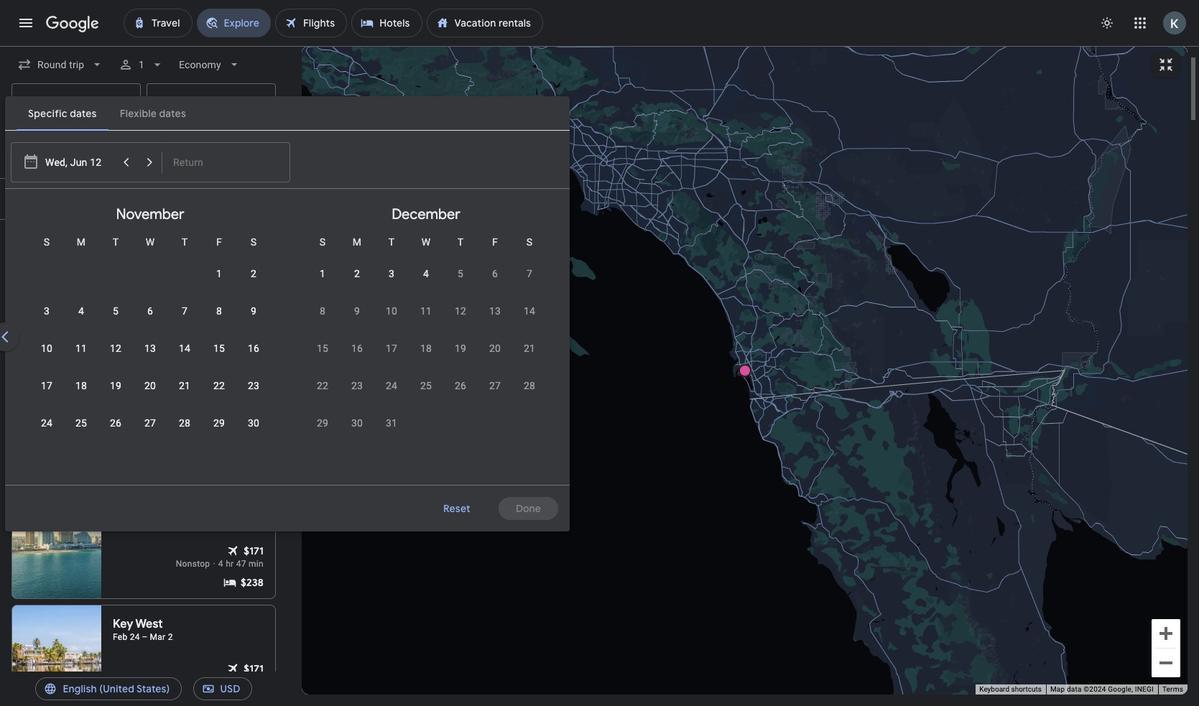 Task type: vqa. For each thing, say whether or not it's contained in the screenshot.


Task type: describe. For each thing, give the bounding box(es) containing it.
$238
[[241, 576, 264, 589]]

1 vertical spatial 20 button
[[133, 369, 167, 403]]

min for $171 text field related to the $238 text box
[[249, 559, 264, 569]]

thu, dec 12 element
[[455, 304, 466, 318]]

week
[[56, 147, 80, 158]]

0 vertical spatial 18 button
[[409, 331, 443, 366]]

1 vertical spatial 25 button
[[64, 406, 98, 440]]

6 button inside row
[[133, 294, 167, 328]]

december
[[392, 205, 460, 223]]

1-week trip in the next 6 months
[[47, 147, 195, 158]]

trip
[[83, 147, 98, 158]]

hr for the $238 text box
[[226, 559, 234, 569]]

thu, nov 28 element
[[179, 416, 190, 430]]

1 for december
[[320, 268, 325, 279]]

2 29 button from the left
[[305, 406, 340, 440]]

thu, dec 19 element
[[455, 341, 466, 356]]

thu, nov 21 element
[[179, 379, 190, 393]]

24 for tue, dec 24 element
[[386, 380, 397, 392]]

20 for fri, dec 20 element
[[489, 343, 501, 354]]

19 for thu, dec 19 element
[[455, 343, 466, 354]]

sat, nov 30 element
[[248, 416, 259, 430]]

sat, nov 9 element
[[251, 304, 257, 318]]

22 for sun, dec 22 element
[[317, 380, 328, 392]]

sat, dec 7 element
[[527, 267, 532, 281]]

1 vertical spatial 5 button
[[98, 294, 133, 328]]

15 for the fri, nov 15 element
[[213, 343, 225, 354]]

1 button for november
[[202, 256, 236, 291]]

these
[[206, 232, 228, 242]]

31 button
[[374, 406, 409, 440]]

wed, dec 11 element
[[420, 304, 432, 318]]

28 for thu, nov 28 "element"
[[179, 417, 190, 429]]

1 t from the left
[[113, 236, 119, 248]]

sat, nov 16 element
[[248, 341, 259, 356]]

0 horizontal spatial 24 button
[[29, 406, 64, 440]]

4 inside december row group
[[423, 268, 429, 279]]

22 for "fri, nov 22" "element"
[[213, 380, 225, 392]]

171 us dollars text field for 576 us dollars text box
[[244, 662, 264, 676]]

wed, nov 27 element
[[144, 416, 156, 430]]

17 for tue, dec 17 element
[[386, 343, 397, 354]]

row containing 8
[[305, 292, 547, 330]]

0 vertical spatial 12 button
[[443, 294, 478, 328]]

map data ©2024 google, inegi
[[1050, 685, 1154, 693]]

mon, dec 2 element
[[354, 267, 360, 281]]

3 s from the left
[[320, 236, 326, 248]]

usd
[[220, 683, 240, 695]]

map
[[1050, 685, 1065, 693]]

about these results
[[180, 232, 258, 242]]

english (united states)
[[63, 683, 170, 695]]

1 for november
[[216, 268, 222, 279]]

171 us dollars text field for the $238 text box
[[244, 544, 264, 558]]

15 for sun, dec 15 element
[[317, 343, 328, 354]]

4 hr 47 min for the $238 text box
[[218, 559, 264, 569]]

11 for mon, nov 11 "element"
[[75, 343, 87, 354]]

next
[[129, 147, 148, 158]]

thu, dec 5 element
[[458, 267, 463, 281]]

11 for wed, dec 11 element
[[420, 305, 432, 317]]

23 button inside november row group
[[236, 369, 271, 403]]

wed, dec 25 element
[[420, 379, 432, 393]]

7 for thu, nov 7 element
[[182, 305, 188, 317]]

filters form
[[0, 46, 570, 532]]

2 15 button from the left
[[305, 331, 340, 366]]

mon, nov 18 element
[[75, 379, 87, 393]]

0 horizontal spatial 18 button
[[64, 369, 98, 403]]

change appearance image
[[1090, 6, 1124, 40]]

14 for sat, dec 14 element
[[524, 305, 535, 317]]

171 US dollars text field
[[244, 426, 264, 440]]

1 horizontal spatial 7 button
[[512, 256, 547, 291]]

1 horizontal spatial 28 button
[[512, 369, 547, 403]]

inegi
[[1135, 685, 1154, 693]]

0 horizontal spatial 14 button
[[167, 331, 202, 366]]

sun, dec 15 element
[[317, 341, 328, 356]]

28 for sat, dec 28 element
[[524, 380, 535, 392]]

9 for sat, nov 9 element
[[251, 305, 257, 317]]

grid inside filters form
[[0, 195, 564, 494]]

0 horizontal spatial 11 button
[[64, 331, 98, 366]]

terms link
[[1162, 685, 1183, 693]]

1-week trip in the next 6 months button
[[11, 132, 276, 172]]

3 for sun, nov 3 element
[[44, 305, 50, 317]]

terms
[[1162, 685, 1183, 693]]

5 for the tue, nov 5 element
[[113, 305, 119, 317]]

0 horizontal spatial 28 button
[[167, 406, 202, 440]]

row containing 29
[[305, 404, 409, 442]]

w for november
[[146, 236, 155, 248]]

7 for sat, dec 7 element
[[527, 268, 532, 279]]

sat, dec 21 element
[[524, 341, 535, 356]]

english (united states) button
[[36, 672, 181, 706]]

wed, dec 4 element
[[423, 267, 429, 281]]

sun, dec 29 element
[[317, 416, 328, 430]]

0 vertical spatial 19 button
[[443, 331, 478, 366]]

0 horizontal spatial 10 button
[[29, 331, 64, 366]]

wed, dec 18 element
[[420, 341, 432, 356]]

sun, nov 3 element
[[44, 304, 50, 318]]

21 for sat, dec 21 element
[[524, 343, 535, 354]]

usd button
[[193, 672, 252, 706]]

1 $171 from the top
[[244, 427, 264, 440]]

1 vertical spatial 21 button
[[167, 369, 202, 403]]

fri, dec 20 element
[[489, 341, 501, 356]]

mon, nov 4 element
[[78, 304, 84, 318]]

results
[[230, 232, 258, 242]]

1 inside 1 popup button
[[139, 59, 145, 70]]

m for november
[[77, 236, 86, 248]]

1 horizontal spatial 25 button
[[409, 369, 443, 403]]

fri, nov 1 element
[[216, 267, 222, 281]]

20 for wed, nov 20 "element"
[[144, 380, 156, 392]]

1 vertical spatial 7 button
[[167, 294, 202, 328]]

thu, nov 7 element
[[182, 304, 188, 318]]

row containing 22
[[305, 367, 547, 404]]

loading results progress bar
[[0, 46, 1199, 49]]

fri, dec 13 element
[[489, 304, 501, 318]]

31
[[386, 417, 397, 429]]

2 22 button from the left
[[305, 369, 340, 403]]

months
[[160, 147, 195, 158]]

miami
[[113, 382, 146, 396]]

1 horizontal spatial 20 button
[[478, 331, 512, 366]]

0 vertical spatial 13 button
[[478, 294, 512, 328]]

map region
[[302, 46, 1188, 695]]

tue, nov 19 element
[[110, 379, 121, 393]]

0 vertical spatial 11 button
[[409, 294, 443, 328]]

0 vertical spatial 10 button
[[374, 294, 409, 328]]

0 horizontal spatial 19 button
[[98, 369, 133, 403]]

0 vertical spatial 3 button
[[374, 256, 409, 291]]

keyboard shortcuts button
[[979, 685, 1042, 695]]

english
[[63, 683, 97, 695]]

17 for sun, nov 17 element
[[41, 380, 52, 392]]

sat, dec 28 element
[[524, 379, 535, 393]]

fri, nov 22 element
[[213, 379, 225, 393]]

sun, nov 17 element
[[41, 379, 52, 393]]

fri, nov 15 element
[[213, 341, 225, 356]]

west
[[135, 617, 163, 632]]

1 vertical spatial 13 button
[[133, 331, 167, 366]]

14 for thu, nov 14 element on the left of page
[[179, 343, 190, 354]]

13 for wed, nov 13 'element'
[[144, 343, 156, 354]]

0 vertical spatial 17 button
[[374, 331, 409, 366]]

2 t from the left
[[182, 236, 188, 248]]

0 horizontal spatial 4 button
[[64, 294, 98, 328]]

google,
[[1108, 685, 1133, 693]]

5 for thu, dec 5 element
[[458, 268, 463, 279]]

2 inside key west feb 24 – mar 2
[[168, 632, 173, 642]]

1 22 button from the left
[[202, 369, 236, 403]]

december row group
[[288, 195, 564, 479]]

mon, nov 11 element
[[75, 341, 87, 356]]

0 horizontal spatial 26 button
[[98, 406, 133, 440]]

reset button
[[426, 497, 487, 520]]

keyboard
[[979, 685, 1009, 693]]

238 US dollars text field
[[241, 575, 264, 590]]

2 button for november
[[236, 256, 271, 291]]

2 s from the left
[[251, 236, 257, 248]]

previous image
[[0, 320, 22, 354]]

164 US dollars text field
[[241, 308, 264, 323]]

12 for thu, dec 12 element
[[455, 305, 466, 317]]

sat, dec 14 element
[[524, 304, 535, 318]]

0 vertical spatial 24 button
[[374, 369, 409, 403]]

0 vertical spatial 26 button
[[443, 369, 478, 403]]



Task type: locate. For each thing, give the bounding box(es) containing it.
row containing 15
[[305, 330, 547, 367]]

7 button right fri, dec 6 "element"
[[512, 256, 547, 291]]

18 inside november row group
[[75, 380, 87, 392]]

30 for "mon, dec 30" element
[[351, 417, 363, 429]]

0 horizontal spatial 16 button
[[236, 331, 271, 366]]

data
[[1067, 685, 1082, 693]]

20 button right tue, nov 19 element
[[133, 369, 167, 403]]

1 8 button from the left
[[202, 294, 236, 328]]

1 15 button from the left
[[202, 331, 236, 366]]

1 vertical spatial 14
[[179, 343, 190, 354]]

21
[[524, 343, 535, 354], [179, 380, 190, 392]]

0 vertical spatial 47
[[236, 559, 246, 569]]

2 8 button from the left
[[305, 294, 340, 328]]

18 button right sun, nov 17 element
[[64, 369, 98, 403]]

18 for wed, dec 18 element
[[420, 343, 432, 354]]

16 inside december row group
[[351, 343, 363, 354]]

171 us dollars text field up $238
[[244, 544, 264, 558]]

20 right thu, dec 19 element
[[489, 343, 501, 354]]

25 inside november row group
[[75, 417, 87, 429]]

1 w from the left
[[146, 236, 155, 248]]

6 for 6 button in the december row group
[[492, 268, 498, 279]]

29 inside november row group
[[213, 417, 225, 429]]

0 vertical spatial 27 button
[[478, 369, 512, 403]]

2 inside november row group
[[251, 268, 257, 279]]

0 vertical spatial 28 button
[[512, 369, 547, 403]]

1 vertical spatial 10
[[41, 343, 52, 354]]

30 for sat, nov 30 'element'
[[248, 417, 259, 429]]

2 29 from the left
[[317, 417, 328, 429]]

5 inside november row group
[[113, 305, 119, 317]]

0 horizontal spatial 15 button
[[202, 331, 236, 366]]

19 inside december row group
[[455, 343, 466, 354]]

nonstop for the $238 text box
[[176, 559, 210, 569]]

28 button right wed, nov 27 element
[[167, 406, 202, 440]]

Return text field
[[173, 143, 279, 182]]

2 vertical spatial 6
[[147, 305, 153, 317]]

4
[[423, 268, 429, 279], [78, 305, 84, 317], [218, 559, 223, 569], [184, 677, 189, 687]]

26 inside december row group
[[455, 380, 466, 392]]

30 inside november row group
[[248, 417, 259, 429]]

6 for 6 button in the row
[[147, 305, 153, 317]]

23 for mon, dec 23 element
[[351, 380, 363, 392]]

3 button right "mon, dec 2" element
[[374, 256, 409, 291]]

mon, nov 25 element
[[75, 416, 87, 430]]

w
[[146, 236, 155, 248], [422, 236, 431, 248]]

3 t from the left
[[388, 236, 395, 248]]

2 16 from the left
[[351, 343, 363, 354]]

1 vertical spatial 17 button
[[29, 369, 64, 403]]

18 button right tue, dec 17 element
[[409, 331, 443, 366]]

18 for mon, nov 18 "element"
[[75, 380, 87, 392]]

13 inside december row group
[[489, 305, 501, 317]]

m inside row group
[[353, 236, 362, 248]]

8 left mon, dec 9 "element"
[[320, 305, 325, 317]]

21 button
[[512, 331, 547, 366], [167, 369, 202, 403]]

12 inside november row group
[[110, 343, 121, 354]]

1 horizontal spatial 13
[[489, 305, 501, 317]]

3
[[389, 268, 394, 279], [44, 305, 50, 317]]

thu, dec 26 element
[[455, 379, 466, 393]]

w for december
[[422, 236, 431, 248]]

1 horizontal spatial min
[[249, 559, 264, 569]]

1 horizontal spatial 30
[[351, 417, 363, 429]]

f for december
[[492, 236, 498, 248]]

1 horizontal spatial f
[[492, 236, 498, 248]]

t up thu, dec 5 element
[[457, 236, 464, 248]]

2 button right fri, nov 1 element
[[236, 256, 271, 291]]

23 right "fri, nov 22" "element"
[[248, 380, 259, 392]]

9 right fri, nov 8 element
[[251, 305, 257, 317]]

47 for 576 us dollars text box
[[202, 677, 212, 687]]

w inside december row group
[[422, 236, 431, 248]]

row containing 17
[[29, 367, 271, 404]]

sun, nov 10 element
[[41, 341, 52, 356]]

1 vertical spatial 14 button
[[167, 331, 202, 366]]

1 9 button from the left
[[236, 294, 271, 328]]

15
[[213, 343, 225, 354], [317, 343, 328, 354]]

6 right the next
[[151, 147, 157, 158]]

wed, nov 6 element
[[147, 304, 153, 318]]

16 button
[[236, 331, 271, 366], [340, 331, 374, 366]]

1 171 us dollars text field from the top
[[244, 544, 264, 558]]

5 button
[[443, 256, 478, 291], [98, 294, 133, 328]]

24 button left the wed, dec 25 element
[[374, 369, 409, 403]]

0 horizontal spatial 29
[[213, 417, 225, 429]]

6 inside button
[[151, 147, 157, 158]]

2 right fri, nov 1 element
[[251, 268, 257, 279]]

19 right wed, dec 18 element
[[455, 343, 466, 354]]

26 for tue, nov 26 element
[[110, 417, 121, 429]]

1 1 button from the left
[[202, 256, 236, 291]]

1 22 from the left
[[213, 380, 225, 392]]

1 vertical spatial nonstop
[[141, 677, 176, 687]]

1 vertical spatial 7
[[182, 305, 188, 317]]

w down november
[[146, 236, 155, 248]]

11
[[420, 305, 432, 317], [75, 343, 87, 354]]

tue, nov 26 element
[[110, 416, 121, 430]]

2 m from the left
[[353, 236, 362, 248]]

4 t from the left
[[457, 236, 464, 248]]

3 button
[[374, 256, 409, 291], [29, 294, 64, 328]]

hr for 576 us dollars text box
[[191, 677, 199, 687]]

w inside november row group
[[146, 236, 155, 248]]

1 s from the left
[[44, 236, 50, 248]]

$164
[[241, 309, 264, 322]]

10 left mon, nov 11 "element"
[[41, 343, 52, 354]]

13 button
[[478, 294, 512, 328], [133, 331, 167, 366]]

1 vertical spatial 12 button
[[98, 331, 133, 366]]

keyboard shortcuts
[[979, 685, 1042, 693]]

1 30 from the left
[[248, 417, 259, 429]]

s up sat, nov 2 element
[[251, 236, 257, 248]]

0 horizontal spatial 22 button
[[202, 369, 236, 403]]

19 left wed, nov 20 "element"
[[110, 380, 121, 392]]

5 inside december row group
[[458, 268, 463, 279]]

2 9 from the left
[[354, 305, 360, 317]]

tue, dec 31 element
[[386, 416, 397, 430]]

0 horizontal spatial 6 button
[[133, 294, 167, 328]]

1 vertical spatial 18 button
[[64, 369, 98, 403]]

min right states)
[[214, 677, 229, 687]]

3 right "mon, dec 2" element
[[389, 268, 394, 279]]

4 inside row
[[78, 305, 84, 317]]

row containing 10
[[29, 330, 271, 367]]

1 vertical spatial 24 button
[[29, 406, 64, 440]]

1 vertical spatial 27 button
[[133, 406, 167, 440]]

1 horizontal spatial 27 button
[[478, 369, 512, 403]]

19 button left wed, nov 20 "element"
[[98, 369, 133, 403]]

1 horizontal spatial 22
[[317, 380, 328, 392]]

30
[[248, 417, 259, 429], [351, 417, 363, 429]]

1 button
[[113, 47, 171, 82]]

27 for wed, nov 27 element
[[144, 417, 156, 429]]

fri, nov 29 element
[[213, 416, 225, 430]]

2 8 from the left
[[320, 305, 325, 317]]

576 US dollars text field
[[241, 693, 264, 706]]

20 right tue, nov 19 element
[[144, 380, 156, 392]]

f inside december row group
[[492, 236, 498, 248]]

2 w from the left
[[422, 236, 431, 248]]

1 2 button from the left
[[236, 256, 271, 291]]

1 m from the left
[[77, 236, 86, 248]]

0 vertical spatial 17
[[386, 343, 397, 354]]

0 horizontal spatial 7 button
[[167, 294, 202, 328]]

26 button
[[443, 369, 478, 403], [98, 406, 133, 440]]

1 23 button from the left
[[236, 369, 271, 403]]

fri, nov 8 element
[[216, 304, 222, 318]]

21 inside december row group
[[524, 343, 535, 354]]

6
[[151, 147, 157, 158], [492, 268, 498, 279], [147, 305, 153, 317]]

28 inside december row group
[[524, 380, 535, 392]]

11 inside november row group
[[75, 343, 87, 354]]

1 23 from the left
[[248, 380, 259, 392]]

fri, dec 27 element
[[489, 379, 501, 393]]

23 for sat, nov 23 element at the bottom
[[248, 380, 259, 392]]

$171 up 576 us dollars text box
[[244, 662, 264, 675]]

1 inside december row group
[[320, 268, 325, 279]]

3 inside november row group
[[44, 305, 50, 317]]

1 29 from the left
[[213, 417, 225, 429]]

sat, nov 23 element
[[248, 379, 259, 393]]

15 inside november row group
[[213, 343, 225, 354]]

m inside row group
[[77, 236, 86, 248]]

4 hr 47 min right states)
[[184, 677, 229, 687]]

17
[[386, 343, 397, 354], [41, 380, 52, 392]]

12 right mon, nov 11 "element"
[[110, 343, 121, 354]]

22
[[213, 380, 225, 392], [317, 380, 328, 392]]

2 23 button from the left
[[340, 369, 374, 403]]

0 horizontal spatial 14
[[179, 343, 190, 354]]

14 inside november row group
[[179, 343, 190, 354]]

0 horizontal spatial m
[[77, 236, 86, 248]]

14 left the fri, nov 15 element
[[179, 343, 190, 354]]

23 button
[[236, 369, 271, 403], [340, 369, 374, 403]]

1 vertical spatial 3
[[44, 305, 50, 317]]

27 inside december row group
[[489, 380, 501, 392]]

47 for the $238 text box
[[236, 559, 246, 569]]

7 right fri, dec 6 "element"
[[527, 268, 532, 279]]

0 horizontal spatial 26
[[110, 417, 121, 429]]

18 right sun, nov 17 element
[[75, 380, 87, 392]]

27 button left sat, dec 28 element
[[478, 369, 512, 403]]

30 button inside november row group
[[236, 406, 271, 440]]

8 button left mon, dec 9 "element"
[[305, 294, 340, 328]]

november
[[116, 205, 184, 223]]

7 inside row
[[182, 305, 188, 317]]

4 hr 47 min up $238
[[218, 559, 264, 569]]

2 f from the left
[[492, 236, 498, 248]]

16 for sat, nov 16 element
[[248, 343, 259, 354]]

2 inside december row group
[[354, 268, 360, 279]]

thu, nov 14 element
[[179, 341, 190, 356]]

18 inside december row group
[[420, 343, 432, 354]]

0 horizontal spatial 9 button
[[236, 294, 271, 328]]

0 vertical spatial 7
[[527, 268, 532, 279]]

2 30 from the left
[[351, 417, 363, 429]]

0 vertical spatial $171
[[244, 427, 264, 440]]

fri, dec 6 element
[[492, 267, 498, 281]]

26 left fri, dec 27 element
[[455, 380, 466, 392]]

1 vertical spatial 12
[[110, 343, 121, 354]]

11 button left tue, nov 12 element
[[64, 331, 98, 366]]

8 inside november row group
[[216, 305, 222, 317]]

1 horizontal spatial 5
[[458, 268, 463, 279]]

0 vertical spatial hr
[[226, 559, 234, 569]]

1 button left sat, nov 2 element
[[202, 256, 236, 291]]

14 button left the fri, nov 15 element
[[167, 331, 202, 366]]

24 for sun, nov 24 element
[[41, 417, 52, 429]]

15 button left $165 text box
[[202, 331, 236, 366]]

8
[[216, 305, 222, 317], [320, 305, 325, 317]]

6 button right the tue, nov 5 element
[[133, 294, 167, 328]]

21 inside november row group
[[179, 380, 190, 392]]

27 button right tue, nov 26 element
[[133, 406, 167, 440]]

0 horizontal spatial 17 button
[[29, 369, 64, 403]]

tue, nov 12 element
[[110, 341, 121, 356]]

21 button right fri, dec 20 element
[[512, 331, 547, 366]]

11 button
[[409, 294, 443, 328], [64, 331, 98, 366]]

$171 for the $238 text box
[[244, 545, 264, 558]]

2 171 us dollars text field from the top
[[244, 662, 264, 676]]

16 button left tue, dec 17 element
[[340, 331, 374, 366]]

s up sat, dec 7 element
[[526, 236, 533, 248]]

0 vertical spatial 4 hr 47 min
[[218, 559, 264, 569]]

2
[[251, 268, 257, 279], [354, 268, 360, 279], [168, 632, 173, 642]]

23 inside november row group
[[248, 380, 259, 392]]

1 29 button from the left
[[202, 406, 236, 440]]

1 horizontal spatial 21 button
[[512, 331, 547, 366]]

28 right wed, nov 27 element
[[179, 417, 190, 429]]

14 button right fri, dec 13 element
[[512, 294, 547, 328]]

2 2 button from the left
[[340, 256, 374, 291]]

Departure text field
[[45, 143, 114, 182]]

1 horizontal spatial 1
[[216, 268, 222, 279]]

0 horizontal spatial 8 button
[[202, 294, 236, 328]]

47 up $238
[[236, 559, 246, 569]]

view smaller map image
[[1157, 56, 1175, 73]]

22 inside november row group
[[213, 380, 225, 392]]

0 horizontal spatial 18
[[75, 380, 87, 392]]

5 left wed, nov 6 element
[[113, 305, 119, 317]]

1 vertical spatial 18
[[75, 380, 87, 392]]

1 horizontal spatial 9
[[354, 305, 360, 317]]

47 left usd
[[202, 677, 212, 687]]

mon, dec 30 element
[[351, 416, 363, 430]]

18 right tue, dec 17 element
[[420, 343, 432, 354]]

6 button right thu, dec 5 element
[[478, 256, 512, 291]]

1 horizontal spatial 30 button
[[340, 406, 374, 440]]

6 inside row
[[147, 305, 153, 317]]

1 vertical spatial 11 button
[[64, 331, 98, 366]]

20
[[489, 343, 501, 354], [144, 380, 156, 392]]

12 for tue, nov 12 element
[[110, 343, 121, 354]]

11 inside december row group
[[420, 305, 432, 317]]

row group
[[0, 195, 12, 479]]

f left results
[[216, 236, 222, 248]]

3 $171 from the top
[[244, 662, 264, 675]]

1 vertical spatial 11
[[75, 343, 87, 354]]

1 vertical spatial 19 button
[[98, 369, 133, 403]]

8 inside december row group
[[320, 305, 325, 317]]

1 horizontal spatial 9 button
[[340, 294, 374, 328]]

171 US dollars text field
[[244, 544, 264, 558], [244, 662, 264, 676]]

1 horizontal spatial 2
[[251, 268, 257, 279]]

30 button
[[236, 406, 271, 440], [340, 406, 374, 440]]

13
[[489, 305, 501, 317], [144, 343, 156, 354]]

10 for "sun, nov 10" element
[[41, 343, 52, 354]]

25 for the wed, dec 25 element
[[420, 380, 432, 392]]

20 inside november row group
[[144, 380, 156, 392]]

mon, dec 23 element
[[351, 379, 363, 393]]

30 button right "fri, nov 29" element
[[236, 406, 271, 440]]

f for november
[[216, 236, 222, 248]]

0 vertical spatial 4 button
[[409, 256, 443, 291]]

14 button
[[512, 294, 547, 328], [167, 331, 202, 366]]

t up tue, dec 3 element
[[388, 236, 395, 248]]

1 vertical spatial 47
[[202, 677, 212, 687]]

29 for sun, dec 29 element
[[317, 417, 328, 429]]

16 inside november row group
[[248, 343, 259, 354]]

1 15 from the left
[[213, 343, 225, 354]]

29 left "mon, dec 30" element
[[317, 417, 328, 429]]

2 $171 from the top
[[244, 545, 264, 558]]

0 horizontal spatial 10
[[41, 343, 52, 354]]

reset
[[443, 502, 470, 515]]

about
[[180, 232, 204, 242]]

9 inside november row group
[[251, 305, 257, 317]]

30 inside december row group
[[351, 417, 363, 429]]

0 horizontal spatial 17
[[41, 380, 52, 392]]

tue, dec 17 element
[[386, 341, 397, 356]]

2 vertical spatial $171
[[244, 662, 264, 675]]

27 left sat, dec 28 element
[[489, 380, 501, 392]]

shortcuts
[[1011, 685, 1042, 693]]

12 button right mon, nov 11 "element"
[[98, 331, 133, 366]]

s
[[44, 236, 50, 248], [251, 236, 257, 248], [320, 236, 326, 248], [526, 236, 533, 248]]

10 right mon, dec 9 "element"
[[386, 305, 397, 317]]

29 for "fri, nov 29" element
[[213, 417, 225, 429]]

1 horizontal spatial 20
[[489, 343, 501, 354]]

1 f from the left
[[216, 236, 222, 248]]

in
[[101, 147, 109, 158]]

nonstop
[[176, 559, 210, 569], [141, 677, 176, 687]]

f inside november row group
[[216, 236, 222, 248]]

min
[[249, 559, 264, 569], [214, 677, 229, 687]]

tue, dec 24 element
[[386, 379, 397, 393]]

4 button
[[409, 256, 443, 291], [64, 294, 98, 328]]

24 button
[[374, 369, 409, 403], [29, 406, 64, 440]]

feb
[[113, 632, 128, 642]]

17 left mon, nov 18 "element"
[[41, 380, 52, 392]]

november row group
[[12, 195, 288, 479]]

25
[[420, 380, 432, 392], [75, 417, 87, 429]]

1 horizontal spatial 17 button
[[374, 331, 409, 366]]

$171
[[244, 427, 264, 440], [244, 545, 264, 558], [244, 662, 264, 675]]

key
[[113, 617, 133, 632]]

23
[[248, 380, 259, 392], [351, 380, 363, 392]]

16
[[248, 343, 259, 354], [351, 343, 363, 354]]

0 vertical spatial 5
[[458, 268, 463, 279]]

1 vertical spatial 26 button
[[98, 406, 133, 440]]

14 inside december row group
[[524, 305, 535, 317]]

2 1 button from the left
[[305, 256, 340, 291]]

3 inside december row group
[[389, 268, 394, 279]]

1 horizontal spatial 16
[[351, 343, 363, 354]]

6 button inside december row group
[[478, 256, 512, 291]]

24 left mon, nov 25 'element'
[[41, 417, 52, 429]]

t left these
[[182, 236, 188, 248]]

2 23 from the left
[[351, 380, 363, 392]]

2 button
[[236, 256, 271, 291], [340, 256, 374, 291]]

0 horizontal spatial 12 button
[[98, 331, 133, 366]]

0 horizontal spatial f
[[216, 236, 222, 248]]

6 right thu, dec 5 element
[[492, 268, 498, 279]]

27 for fri, dec 27 element
[[489, 380, 501, 392]]

29 inside december row group
[[317, 417, 328, 429]]

9 inside december row group
[[354, 305, 360, 317]]

None field
[[11, 52, 110, 78], [173, 52, 247, 78], [11, 52, 110, 78], [173, 52, 247, 78]]

$165
[[242, 341, 264, 353]]

13 inside november row group
[[144, 343, 156, 354]]

main menu image
[[17, 14, 34, 32]]

8 button left $164
[[202, 294, 236, 328]]

2 for november
[[251, 268, 257, 279]]

mon, dec 16 element
[[351, 341, 363, 356]]

25 button
[[409, 369, 443, 403], [64, 406, 98, 440]]

©2024
[[1084, 685, 1106, 693]]

tue, dec 10 element
[[386, 304, 397, 318]]

14 right fri, dec 13 element
[[524, 305, 535, 317]]

7 button right wed, nov 6 element
[[167, 294, 202, 328]]

0 horizontal spatial 19
[[110, 380, 121, 392]]

16 for mon, dec 16 'element'
[[351, 343, 363, 354]]

7 button
[[512, 256, 547, 291], [167, 294, 202, 328]]

4 s from the left
[[526, 236, 533, 248]]

27 right tue, nov 26 element
[[144, 417, 156, 429]]

sun, dec 1 element
[[320, 267, 325, 281]]

1 horizontal spatial 11 button
[[409, 294, 443, 328]]

26 right mon, nov 25 'element'
[[110, 417, 121, 429]]

4 button right tue, dec 3 element
[[409, 256, 443, 291]]

17 inside november row group
[[41, 380, 52, 392]]

1 horizontal spatial 11
[[420, 305, 432, 317]]

(united
[[99, 683, 134, 695]]

26 for thu, dec 26 element
[[455, 380, 466, 392]]

8 for sun, dec 8 element
[[320, 305, 325, 317]]

2 15 from the left
[[317, 343, 328, 354]]

13 for fri, dec 13 element
[[489, 305, 501, 317]]

1 horizontal spatial 15 button
[[305, 331, 340, 366]]

15 button
[[202, 331, 236, 366], [305, 331, 340, 366]]

15 inside december row group
[[317, 343, 328, 354]]

2 for december
[[354, 268, 360, 279]]

13 left sat, dec 14 element
[[489, 305, 501, 317]]

0 vertical spatial 21 button
[[512, 331, 547, 366]]

25 for mon, nov 25 'element'
[[75, 417, 87, 429]]

8 for fri, nov 8 element
[[216, 305, 222, 317]]

0 vertical spatial 14 button
[[512, 294, 547, 328]]

29 button left sat, nov 30 'element'
[[202, 406, 236, 440]]

1 horizontal spatial 17
[[386, 343, 397, 354]]

12
[[455, 305, 466, 317], [110, 343, 121, 354]]

0 vertical spatial 10
[[386, 305, 397, 317]]

19 button right wed, dec 18 element
[[443, 331, 478, 366]]

10 button right mon, dec 9 "element"
[[374, 294, 409, 328]]

1 button left "mon, dec 2" element
[[305, 256, 340, 291]]

1 horizontal spatial 14 button
[[512, 294, 547, 328]]

$171 for 576 us dollars text box
[[244, 662, 264, 675]]

6 button
[[478, 256, 512, 291], [133, 294, 167, 328]]

19 button
[[443, 331, 478, 366], [98, 369, 133, 403]]

f
[[216, 236, 222, 248], [492, 236, 498, 248]]

1 9 from the left
[[251, 305, 257, 317]]

1 horizontal spatial m
[[353, 236, 362, 248]]

9 button left tue, dec 10 element
[[340, 294, 374, 328]]

13 button left sat, dec 14 element
[[478, 294, 512, 328]]

27
[[489, 380, 501, 392], [144, 417, 156, 429]]

27 button
[[478, 369, 512, 403], [133, 406, 167, 440]]

13 button right tue, nov 12 element
[[133, 331, 167, 366]]

tue, nov 5 element
[[113, 304, 119, 318]]

1 button for december
[[305, 256, 340, 291]]

18 button
[[409, 331, 443, 366], [64, 369, 98, 403]]

165 US dollars text field
[[242, 340, 264, 354]]

hr
[[226, 559, 234, 569], [191, 677, 199, 687]]

grid containing november
[[0, 195, 564, 494]]

1 horizontal spatial 1 button
[[305, 256, 340, 291]]

23 inside december row group
[[351, 380, 363, 392]]

24 inside december row group
[[386, 380, 397, 392]]

10 inside november row group
[[41, 343, 52, 354]]

m up mon, nov 4 element
[[77, 236, 86, 248]]

$171 right "fri, nov 29" element
[[244, 427, 264, 440]]

1 8 from the left
[[216, 305, 222, 317]]

1 30 button from the left
[[236, 406, 271, 440]]

sat, nov 2 element
[[251, 267, 257, 281]]

17 button left mon, nov 18 "element"
[[29, 369, 64, 403]]

0 vertical spatial 28
[[524, 380, 535, 392]]

28
[[524, 380, 535, 392], [179, 417, 190, 429]]

1-
[[47, 147, 56, 158]]

row group inside filters form
[[0, 195, 12, 479]]

1 horizontal spatial 24 button
[[374, 369, 409, 403]]

2 16 button from the left
[[340, 331, 374, 366]]

wed, nov 13 element
[[144, 341, 156, 356]]

18
[[420, 343, 432, 354], [75, 380, 87, 392]]

47
[[236, 559, 246, 569], [202, 677, 212, 687]]

6 inside december row group
[[492, 268, 498, 279]]

28 inside november row group
[[179, 417, 190, 429]]

mon, dec 9 element
[[354, 304, 360, 318]]

20 inside december row group
[[489, 343, 501, 354]]

21 for thu, nov 21 element
[[179, 380, 190, 392]]

row
[[202, 249, 271, 292], [305, 249, 547, 292], [29, 292, 271, 330], [305, 292, 547, 330], [29, 330, 271, 367], [305, 330, 547, 367], [29, 367, 271, 404], [305, 367, 547, 404], [29, 404, 271, 442], [305, 404, 409, 442]]

2 9 button from the left
[[340, 294, 374, 328]]

10 for tue, dec 10 element
[[386, 305, 397, 317]]

nonstop for 576 us dollars text box
[[141, 677, 176, 687]]

15 button left mon, dec 16 'element'
[[305, 331, 340, 366]]

sun, dec 22 element
[[317, 379, 328, 393]]

30 button inside december row group
[[340, 406, 374, 440]]

0 horizontal spatial 21 button
[[167, 369, 202, 403]]

14
[[524, 305, 535, 317], [179, 343, 190, 354]]

24 inside november row group
[[41, 417, 52, 429]]

25 left tue, nov 26 element
[[75, 417, 87, 429]]

4 hr 47 min
[[218, 559, 264, 569], [184, 677, 229, 687]]

26 inside november row group
[[110, 417, 121, 429]]

23 button right "fri, nov 22" "element"
[[236, 369, 271, 403]]

row containing 3
[[29, 292, 271, 330]]

28 button right fri, dec 27 element
[[512, 369, 547, 403]]

9 button right fri, nov 8 element
[[236, 294, 271, 328]]

1 16 button from the left
[[236, 331, 271, 366]]

9 for mon, dec 9 "element"
[[354, 305, 360, 317]]

7
[[527, 268, 532, 279], [182, 305, 188, 317]]

wed, nov 20 element
[[144, 379, 156, 393]]

24 button left mon, nov 25 'element'
[[29, 406, 64, 440]]

2 22 from the left
[[317, 380, 328, 392]]

0 horizontal spatial 16
[[248, 343, 259, 354]]

24 – mar
[[130, 632, 166, 642]]

tue, dec 3 element
[[389, 267, 394, 281]]

m for december
[[353, 236, 362, 248]]

1 horizontal spatial 5 button
[[443, 256, 478, 291]]

grid
[[0, 195, 564, 494]]

5
[[458, 268, 463, 279], [113, 305, 119, 317]]

25 inside december row group
[[420, 380, 432, 392]]

0 horizontal spatial hr
[[191, 677, 199, 687]]

30 right "fri, nov 29" element
[[248, 417, 259, 429]]

0 horizontal spatial min
[[214, 677, 229, 687]]

sun, nov 24 element
[[41, 416, 52, 430]]

1 vertical spatial $171
[[244, 545, 264, 558]]

min for $171 text field for 576 us dollars text box
[[214, 677, 229, 687]]

1 16 from the left
[[248, 343, 259, 354]]

20 button right thu, dec 19 element
[[478, 331, 512, 366]]

1 button
[[202, 256, 236, 291], [305, 256, 340, 291]]

12 inside december row group
[[455, 305, 466, 317]]

30 left 31 button
[[351, 417, 363, 429]]

10 inside december row group
[[386, 305, 397, 317]]

21 right wed, nov 20 "element"
[[179, 380, 190, 392]]

21 button right wed, nov 20 "element"
[[167, 369, 202, 403]]

$171 up $238
[[244, 545, 264, 558]]

25 button left thu, dec 26 element
[[409, 369, 443, 403]]

12 button
[[443, 294, 478, 328], [98, 331, 133, 366]]

1 vertical spatial 3 button
[[29, 294, 64, 328]]

the
[[112, 147, 126, 158]]

1 vertical spatial 5
[[113, 305, 119, 317]]

4 hr 47 min for 576 us dollars text box
[[184, 677, 229, 687]]

0 horizontal spatial 28
[[179, 417, 190, 429]]

sun, dec 8 element
[[320, 304, 325, 318]]

22 inside december row group
[[317, 380, 328, 392]]

s up sun, nov 3 element
[[44, 236, 50, 248]]

15 left $165 text box
[[213, 343, 225, 354]]

9
[[251, 305, 257, 317], [354, 305, 360, 317]]

key west feb 24 – mar 2
[[113, 617, 173, 642]]

23 button left tue, dec 24 element
[[340, 369, 374, 403]]

27 inside november row group
[[144, 417, 156, 429]]

2 30 button from the left
[[340, 406, 374, 440]]

19
[[455, 343, 466, 354], [110, 380, 121, 392]]

0 horizontal spatial 1
[[139, 59, 145, 70]]

12 right wed, dec 11 element
[[455, 305, 466, 317]]

states)
[[136, 683, 170, 695]]

2 button for december
[[340, 256, 374, 291]]

29 button
[[202, 406, 236, 440], [305, 406, 340, 440]]

1 vertical spatial 25
[[75, 417, 87, 429]]

0 horizontal spatial 27
[[144, 417, 156, 429]]

22 button
[[202, 369, 236, 403], [305, 369, 340, 403]]

19 for tue, nov 19 element
[[110, 380, 121, 392]]

28 button
[[512, 369, 547, 403], [167, 406, 202, 440]]

3 left mon, nov 4 element
[[44, 305, 50, 317]]

17 inside december row group
[[386, 343, 397, 354]]

min up $238
[[249, 559, 264, 569]]

25 left thu, dec 26 element
[[420, 380, 432, 392]]

1 inside november row group
[[216, 268, 222, 279]]

0 horizontal spatial 30
[[248, 417, 259, 429]]

0 horizontal spatial 3 button
[[29, 294, 64, 328]]

5 left fri, dec 6 "element"
[[458, 268, 463, 279]]

1 horizontal spatial 29
[[317, 417, 328, 429]]

26
[[455, 380, 466, 392], [110, 417, 121, 429]]

7 inside december row group
[[527, 268, 532, 279]]

3 for tue, dec 3 element
[[389, 268, 394, 279]]

2 horizontal spatial 1
[[320, 268, 325, 279]]

29
[[213, 417, 225, 429], [317, 417, 328, 429]]

19 inside november row group
[[110, 380, 121, 392]]

row containing 24
[[29, 404, 271, 442]]



